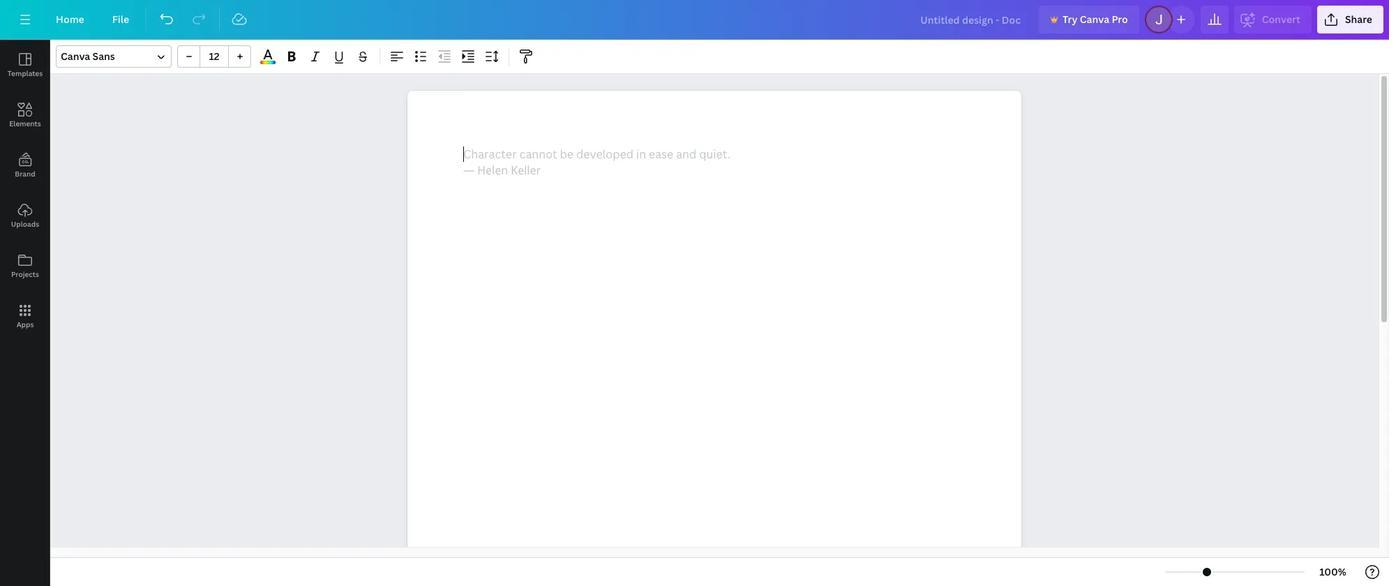 Task type: locate. For each thing, give the bounding box(es) containing it.
canva right try
[[1080, 13, 1109, 26]]

color range image
[[260, 61, 275, 64]]

pro
[[1112, 13, 1128, 26]]

group
[[177, 45, 251, 68]]

side panel tab list
[[0, 40, 50, 341]]

0 horizontal spatial canva
[[61, 50, 90, 63]]

try
[[1063, 13, 1078, 26]]

share
[[1345, 13, 1372, 26]]

projects
[[11, 269, 39, 279]]

canva left sans
[[61, 50, 90, 63]]

1 horizontal spatial canva
[[1080, 13, 1109, 26]]

0 vertical spatial canva
[[1080, 13, 1109, 26]]

canva inside dropdown button
[[61, 50, 90, 63]]

sans
[[93, 50, 115, 63]]

apps button
[[0, 291, 50, 341]]

main menu bar
[[0, 0, 1389, 40]]

templates
[[8, 68, 43, 78]]

templates button
[[0, 40, 50, 90]]

apps
[[16, 320, 34, 329]]

1 vertical spatial canva
[[61, 50, 90, 63]]

None text field
[[407, 91, 1021, 586]]

canva
[[1080, 13, 1109, 26], [61, 50, 90, 63]]

share button
[[1317, 6, 1384, 33]]

convert
[[1262, 13, 1300, 26]]

canva inside button
[[1080, 13, 1109, 26]]

brand
[[15, 169, 35, 179]]



Task type: describe. For each thing, give the bounding box(es) containing it.
home link
[[45, 6, 95, 33]]

uploads
[[11, 219, 39, 229]]

– – number field
[[204, 50, 224, 63]]

home
[[56, 13, 84, 26]]

try canva pro
[[1063, 13, 1128, 26]]

elements
[[9, 119, 41, 128]]

canva sans
[[61, 50, 115, 63]]

Design title text field
[[909, 6, 1033, 33]]

100%
[[1319, 565, 1347, 578]]

brand button
[[0, 140, 50, 190]]

try canva pro button
[[1039, 6, 1139, 33]]

file button
[[101, 6, 140, 33]]

projects button
[[0, 241, 50, 291]]

100% button
[[1310, 561, 1356, 583]]

convert button
[[1234, 6, 1312, 33]]

file
[[112, 13, 129, 26]]

elements button
[[0, 90, 50, 140]]

uploads button
[[0, 190, 50, 241]]

canva sans button
[[56, 45, 172, 68]]



Task type: vqa. For each thing, say whether or not it's contained in the screenshot.
to to the bottom
no



